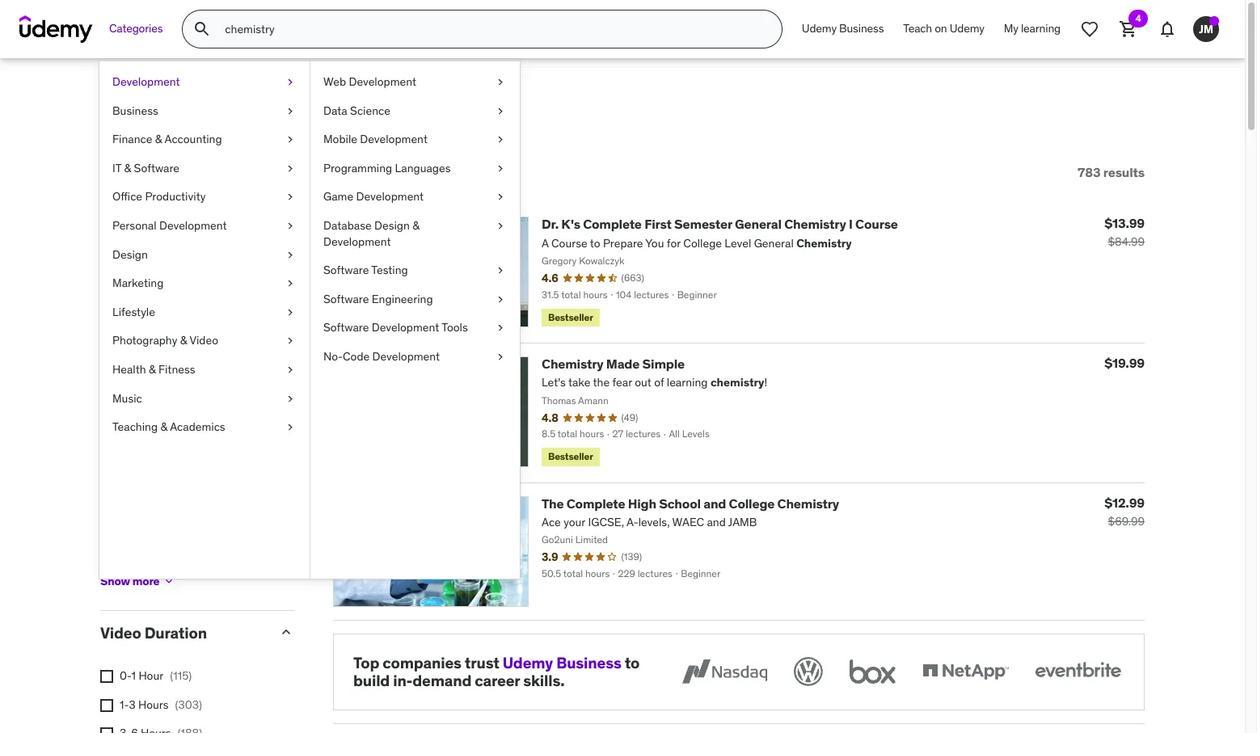 Task type: describe. For each thing, give the bounding box(es) containing it.
chemistry made simple
[[542, 356, 685, 372]]

the
[[542, 495, 564, 511]]

simple
[[642, 356, 685, 372]]

teaching
[[112, 420, 158, 434]]

shopping cart with 4 items image
[[1119, 19, 1138, 39]]

programming languages
[[323, 161, 451, 175]]

3.0
[[179, 361, 196, 376]]

1
[[131, 669, 136, 683]]

chemistry for the complete high school and college chemistry
[[777, 495, 839, 511]]

it & software link
[[99, 154, 310, 183]]

build
[[353, 671, 390, 691]]

finance & accounting
[[112, 132, 222, 146]]

ratings
[[100, 230, 156, 249]]

top
[[353, 653, 379, 672]]

made
[[606, 356, 640, 372]]

software for software engineering
[[323, 292, 369, 306]]

dr. k's complete first semester general chemistry i course
[[542, 216, 898, 232]]

it
[[112, 161, 121, 175]]

show
[[100, 574, 130, 589]]

notifications image
[[1158, 19, 1177, 39]]

no-code development link
[[310, 343, 520, 372]]

783 results
[[1078, 164, 1145, 180]]

photography
[[112, 333, 177, 348]]

& for teaching & academics
[[160, 420, 167, 434]]

xsmall image for health & fitness
[[284, 362, 297, 378]]

on
[[935, 21, 947, 36]]

general
[[735, 216, 782, 232]]

& for finance & accounting
[[155, 132, 162, 146]]

mobile
[[323, 132, 357, 146]]

wishlist image
[[1080, 19, 1100, 39]]

languages
[[395, 161, 451, 175]]

& for it & software
[[124, 161, 131, 175]]

chemistry made simple link
[[542, 356, 685, 372]]

development down software development tools link
[[372, 349, 440, 364]]

software testing
[[323, 263, 408, 277]]

small image for language
[[278, 410, 294, 427]]

783 for 783 results
[[1078, 164, 1101, 180]]

my learning link
[[994, 10, 1071, 49]]

for
[[242, 95, 276, 129]]

personal development
[[112, 218, 227, 233]]

skills.
[[523, 671, 565, 691]]

xsmall image for music
[[284, 391, 297, 407]]

1 vertical spatial design
[[112, 247, 148, 262]]

(115)
[[170, 669, 192, 683]]

1 horizontal spatial udemy
[[802, 21, 837, 36]]

web
[[323, 74, 346, 89]]

xsmall image for no-code development
[[494, 349, 507, 365]]

$84.99
[[1108, 235, 1145, 249]]

$13.99 $84.99
[[1105, 215, 1145, 249]]

game development link
[[310, 183, 520, 212]]

xsmall image for design
[[284, 247, 297, 263]]

1-
[[120, 698, 129, 712]]

3.5
[[179, 333, 195, 347]]

eventbrite image
[[1032, 654, 1125, 689]]

small image
[[111, 164, 127, 181]]

fitness
[[158, 362, 195, 377]]

udemy image
[[19, 15, 93, 43]]

dr.
[[542, 216, 559, 232]]

k's
[[561, 216, 580, 232]]

video duration
[[100, 624, 207, 643]]

semester
[[674, 216, 732, 232]]

jm
[[1199, 22, 1214, 36]]

lifestyle link
[[99, 298, 310, 327]]

xsmall image for show more
[[163, 575, 176, 588]]

1 vertical spatial chemistry
[[542, 356, 604, 372]]

xsmall image for programming languages
[[494, 161, 507, 177]]

xsmall image for marketing
[[284, 276, 297, 292]]

trust
[[465, 653, 499, 672]]

0 horizontal spatial udemy business link
[[503, 653, 622, 672]]

box image
[[846, 654, 900, 689]]

dr. k's complete first semester general chemistry i course link
[[542, 216, 898, 232]]

categories button
[[99, 10, 172, 49]]

photography & video
[[112, 333, 218, 348]]

show more button
[[100, 565, 176, 598]]

software development tools
[[323, 320, 468, 335]]

0-
[[120, 669, 131, 683]]

xsmall image for personal development
[[284, 218, 297, 234]]

to
[[625, 653, 640, 672]]

teach
[[903, 21, 932, 36]]

0 vertical spatial udemy business link
[[792, 10, 894, 49]]

show more
[[100, 574, 160, 589]]

4 link
[[1109, 10, 1148, 49]]

development up science
[[349, 74, 416, 89]]

college
[[729, 495, 775, 511]]

results for 783 results for "chemistry"
[[152, 95, 236, 129]]

$12.99 $69.99
[[1105, 494, 1145, 528]]

chemistry for dr. k's complete first semester general chemistry i course
[[784, 216, 846, 232]]

software engineering
[[323, 292, 433, 306]]

$69.99
[[1108, 514, 1145, 528]]

udemy business
[[802, 21, 884, 36]]

first
[[645, 216, 672, 232]]

marketing link
[[99, 269, 310, 298]]

& for 3.5 & up
[[198, 333, 205, 347]]

no-
[[323, 349, 343, 364]]

teach on udemy link
[[894, 10, 994, 49]]

health
[[112, 362, 146, 377]]

science
[[350, 103, 390, 118]]

testing
[[371, 263, 408, 277]]

1 horizontal spatial business
[[556, 653, 622, 672]]

office productivity link
[[99, 183, 310, 212]]

xsmall image for finance & accounting
[[284, 132, 297, 148]]

health & fitness
[[112, 362, 195, 377]]

data
[[323, 103, 347, 118]]

3
[[129, 698, 136, 712]]

you have alerts image
[[1210, 16, 1219, 26]]



Task type: locate. For each thing, give the bounding box(es) containing it.
software inside software engineering link
[[323, 292, 369, 306]]

chemistry
[[784, 216, 846, 232], [542, 356, 604, 372], [777, 495, 839, 511]]

music
[[112, 391, 142, 406]]

lifestyle
[[112, 305, 155, 319]]

0 horizontal spatial video
[[100, 624, 141, 643]]

xsmall image for software engineering
[[494, 292, 507, 308]]

academics
[[170, 420, 225, 434]]

development down the "office productivity" link
[[159, 218, 227, 233]]

xsmall image inside the database design & development 'link'
[[494, 218, 507, 234]]

to build in-demand career skills.
[[353, 653, 640, 691]]

design down game development
[[374, 218, 410, 233]]

finance & accounting link
[[99, 125, 310, 154]]

nasdaq image
[[678, 654, 771, 689]]

top companies trust udemy business
[[353, 653, 622, 672]]

1 horizontal spatial design
[[374, 218, 410, 233]]

xsmall image inside show more button
[[163, 575, 176, 588]]

& up 3.0
[[180, 333, 187, 348]]

up
[[208, 333, 221, 347], [208, 361, 221, 376]]

small image for video duration
[[278, 624, 294, 641]]

& right finance
[[155, 132, 162, 146]]

software down software testing at the top of the page
[[323, 292, 369, 306]]

software up office productivity in the left top of the page
[[134, 161, 179, 175]]

up for 3.0 & up
[[208, 361, 221, 376]]

results for 783 results
[[1103, 164, 1145, 180]]

xsmall image for software testing
[[494, 263, 507, 279]]

xsmall image inside software testing link
[[494, 263, 507, 279]]

my learning
[[1004, 21, 1061, 36]]

1 horizontal spatial results
[[1103, 164, 1145, 180]]

filter button
[[100, 147, 172, 198]]

data science link
[[310, 97, 520, 125]]

xsmall image inside no-code development link
[[494, 349, 507, 365]]

& for photography & video
[[180, 333, 187, 348]]

results up $13.99
[[1103, 164, 1145, 180]]

it & software
[[112, 161, 179, 175]]

chemistry left i
[[784, 216, 846, 232]]

database
[[323, 218, 372, 233]]

0 vertical spatial chemistry
[[784, 216, 846, 232]]

software inside software testing link
[[323, 263, 369, 277]]

music link
[[99, 384, 310, 413]]

xsmall image inside "it & software" link
[[284, 161, 297, 177]]

1 vertical spatial results
[[1103, 164, 1145, 180]]

1 horizontal spatial video
[[190, 333, 218, 348]]

course
[[856, 216, 898, 232]]

& for health & fitness
[[149, 362, 156, 377]]

software
[[134, 161, 179, 175], [323, 263, 369, 277], [323, 292, 369, 306], [323, 320, 369, 335]]

results inside status
[[1103, 164, 1145, 180]]

& for 3.0 & up
[[199, 361, 206, 376]]

office
[[112, 190, 142, 204]]

mobile development link
[[310, 125, 520, 154]]

video up '0-'
[[100, 624, 141, 643]]

personal
[[112, 218, 157, 233]]

xsmall image inside the "office productivity" link
[[284, 190, 297, 205]]

xsmall image inside software development tools link
[[494, 320, 507, 336]]

game development
[[323, 190, 424, 204]]

0 vertical spatial design
[[374, 218, 410, 233]]

chemistry right college
[[777, 495, 839, 511]]

& right 3.5
[[198, 333, 205, 347]]

web development link
[[310, 68, 520, 97]]

business left teach
[[839, 21, 884, 36]]

xsmall image inside personal development link
[[284, 218, 297, 234]]

0 horizontal spatial design
[[112, 247, 148, 262]]

business left to
[[556, 653, 622, 672]]

0 vertical spatial up
[[208, 333, 221, 347]]

submit search image
[[193, 19, 212, 39]]

software for software testing
[[323, 263, 369, 277]]

xsmall image inside the 'marketing' link
[[284, 276, 297, 292]]

xsmall image inside the 'health & fitness' link
[[284, 362, 297, 378]]

0 horizontal spatial results
[[152, 95, 236, 129]]

code
[[343, 349, 370, 364]]

software for software development tools
[[323, 320, 369, 335]]

xsmall image inside game development link
[[494, 190, 507, 205]]

complete
[[583, 216, 642, 232], [567, 495, 625, 511]]

xsmall image inside "photography & video" link
[[284, 333, 297, 349]]

business up finance
[[112, 103, 158, 118]]

Search for anything text field
[[222, 15, 762, 43]]

productivity
[[145, 190, 206, 204]]

the complete high school and college chemistry link
[[542, 495, 839, 511]]

2 up from the top
[[208, 361, 221, 376]]

2 horizontal spatial business
[[839, 21, 884, 36]]

xsmall image for it & software
[[284, 161, 297, 177]]

1 vertical spatial business
[[112, 103, 158, 118]]

0 vertical spatial video
[[190, 333, 218, 348]]

complete right the the
[[567, 495, 625, 511]]

xsmall image inside the 'teaching & academics' link
[[284, 420, 297, 436]]

my
[[1004, 21, 1019, 36]]

3.5 & up
[[179, 333, 221, 347]]

1 vertical spatial 783
[[1078, 164, 1101, 180]]

783 for 783 results for "chemistry"
[[100, 95, 147, 129]]

xsmall image inside the business link
[[284, 103, 297, 119]]

xsmall image
[[284, 74, 297, 90], [284, 132, 297, 148], [284, 190, 297, 205], [284, 218, 297, 234], [494, 218, 507, 234], [494, 263, 507, 279], [284, 276, 297, 292], [494, 292, 507, 308], [284, 333, 297, 349], [284, 362, 297, 378], [284, 420, 297, 436], [100, 514, 113, 527], [163, 575, 176, 588], [100, 670, 113, 683]]

2 small image from the top
[[278, 624, 294, 641]]

$19.99
[[1105, 355, 1145, 371]]

0 vertical spatial 783
[[100, 95, 147, 129]]

& inside database design & development
[[413, 218, 420, 233]]

xsmall image for office productivity
[[284, 190, 297, 205]]

high
[[628, 495, 656, 511]]

783 inside status
[[1078, 164, 1101, 180]]

filter
[[130, 164, 162, 180]]

0 horizontal spatial udemy
[[503, 653, 553, 672]]

xsmall image for software development tools
[[494, 320, 507, 336]]

xsmall image for teaching & academics
[[284, 420, 297, 436]]

development up programming languages
[[360, 132, 428, 146]]

engineering
[[372, 292, 433, 306]]

teaching & academics
[[112, 420, 225, 434]]

development down categories 'dropdown button'
[[112, 74, 180, 89]]

xsmall image inside music link
[[284, 391, 297, 407]]

0 horizontal spatial 783
[[100, 95, 147, 129]]

4
[[1136, 12, 1141, 24]]

2 vertical spatial chemistry
[[777, 495, 839, 511]]

xsmall image for database design & development
[[494, 218, 507, 234]]

design
[[374, 218, 410, 233], [112, 247, 148, 262]]

career
[[475, 671, 520, 691]]

software inside "it & software" link
[[134, 161, 179, 175]]

2 horizontal spatial udemy
[[950, 21, 985, 36]]

results
[[152, 95, 236, 129], [1103, 164, 1145, 180]]

xsmall image inside finance & accounting link
[[284, 132, 297, 148]]

xsmall image inside design link
[[284, 247, 297, 263]]

(303)
[[175, 698, 202, 712]]

xsmall image
[[494, 74, 507, 90], [284, 103, 297, 119], [494, 103, 507, 119], [494, 132, 507, 148], [284, 161, 297, 177], [494, 161, 507, 177], [494, 190, 507, 205], [284, 247, 297, 263], [284, 305, 297, 320], [494, 320, 507, 336], [494, 349, 507, 365], [284, 391, 297, 407], [100, 456, 113, 469], [100, 485, 113, 498], [100, 543, 113, 556], [100, 699, 113, 712], [100, 728, 113, 733]]

1 horizontal spatial udemy business link
[[792, 10, 894, 49]]

udemy business link left to
[[503, 653, 622, 672]]

1 small image from the top
[[278, 410, 294, 427]]

ratings button
[[100, 230, 265, 249]]

1 vertical spatial udemy business link
[[503, 653, 622, 672]]

xsmall image for lifestyle
[[284, 305, 297, 320]]

udemy
[[802, 21, 837, 36], [950, 21, 985, 36], [503, 653, 553, 672]]

xsmall image for game development
[[494, 190, 507, 205]]

jm link
[[1187, 10, 1226, 49]]

0-1 hour (115)
[[120, 669, 192, 683]]

& right 'health'
[[149, 362, 156, 377]]

1 vertical spatial video
[[100, 624, 141, 643]]

office productivity
[[112, 190, 206, 204]]

xsmall image inside web development link
[[494, 74, 507, 90]]

game
[[323, 190, 353, 204]]

school
[[659, 495, 701, 511]]

xsmall image inside development link
[[284, 74, 297, 90]]

1 horizontal spatial 783
[[1078, 164, 1101, 180]]

xsmall image for business
[[284, 103, 297, 119]]

2 vertical spatial business
[[556, 653, 622, 672]]

xsmall image inside data science link
[[494, 103, 507, 119]]

0 vertical spatial results
[[152, 95, 236, 129]]

xsmall image inside 'mobile development' link
[[494, 132, 507, 148]]

1 vertical spatial small image
[[278, 624, 294, 641]]

design link
[[99, 241, 310, 269]]

0 horizontal spatial business
[[112, 103, 158, 118]]

1 vertical spatial complete
[[567, 495, 625, 511]]

0 vertical spatial small image
[[278, 410, 294, 427]]

&
[[155, 132, 162, 146], [124, 161, 131, 175], [413, 218, 420, 233], [198, 333, 205, 347], [180, 333, 187, 348], [199, 361, 206, 376], [149, 362, 156, 377], [160, 420, 167, 434]]

xsmall image inside software engineering link
[[494, 292, 507, 308]]

development
[[112, 74, 180, 89], [349, 74, 416, 89], [360, 132, 428, 146], [356, 190, 424, 204], [159, 218, 227, 233], [323, 234, 391, 249], [372, 320, 439, 335], [372, 349, 440, 364]]

$13.99
[[1105, 215, 1145, 232]]

categories
[[109, 21, 163, 36]]

0 vertical spatial complete
[[583, 216, 642, 232]]

udemy business link left teach
[[792, 10, 894, 49]]

& right it
[[124, 161, 131, 175]]

0 vertical spatial business
[[839, 21, 884, 36]]

xsmall image for photography & video
[[284, 333, 297, 349]]

up right 3.5
[[208, 333, 221, 347]]

learning
[[1021, 21, 1061, 36]]

1 vertical spatial up
[[208, 361, 221, 376]]

marketing
[[112, 276, 164, 290]]

language button
[[100, 410, 265, 429]]

programming
[[323, 161, 392, 175]]

development down programming languages
[[356, 190, 424, 204]]

udemy business link
[[792, 10, 894, 49], [503, 653, 622, 672]]

finance
[[112, 132, 152, 146]]

design down personal
[[112, 247, 148, 262]]

video down the lifestyle link
[[190, 333, 218, 348]]

software inside software development tools link
[[323, 320, 369, 335]]

1 up from the top
[[208, 333, 221, 347]]

video duration button
[[100, 624, 265, 643]]

photography & video link
[[99, 327, 310, 356]]

volkswagen image
[[791, 654, 826, 689]]

xsmall image for web development
[[494, 74, 507, 90]]

software up code
[[323, 320, 369, 335]]

up for 3.5 & up
[[208, 333, 221, 347]]

xsmall image for mobile development
[[494, 132, 507, 148]]

business inside udemy business link
[[839, 21, 884, 36]]

783 results status
[[1078, 164, 1145, 180]]

development down database
[[323, 234, 391, 249]]

small image
[[278, 410, 294, 427], [278, 624, 294, 641]]

up right 3.0
[[208, 361, 221, 376]]

mobile development
[[323, 132, 428, 146]]

xsmall image inside the lifestyle link
[[284, 305, 297, 320]]

business link
[[99, 97, 310, 125]]

xsmall image for data science
[[494, 103, 507, 119]]

xsmall image inside programming languages link
[[494, 161, 507, 177]]

development inside database design & development
[[323, 234, 391, 249]]

& right teaching
[[160, 420, 167, 434]]

teaching & academics link
[[99, 413, 310, 442]]

hour
[[139, 669, 164, 683]]

& down game development link
[[413, 218, 420, 233]]

português
[[120, 570, 172, 584]]

data science
[[323, 103, 390, 118]]

netapp image
[[919, 654, 1012, 689]]

database design & development
[[323, 218, 420, 249]]

"chemistry"
[[282, 95, 429, 129]]

more
[[132, 574, 160, 589]]

results up accounting
[[152, 95, 236, 129]]

no-code development
[[323, 349, 440, 364]]

companies
[[383, 653, 462, 672]]

in-
[[393, 671, 413, 691]]

& right 3.0
[[199, 361, 206, 376]]

complete right k's
[[583, 216, 642, 232]]

development down engineering
[[372, 320, 439, 335]]

design inside database design & development
[[374, 218, 410, 233]]

xsmall image for development
[[284, 74, 297, 90]]

chemistry left made
[[542, 356, 604, 372]]

demand
[[413, 671, 472, 691]]

software up software engineering
[[323, 263, 369, 277]]



Task type: vqa. For each thing, say whether or not it's contained in the screenshot.
the "FL Studio"
no



